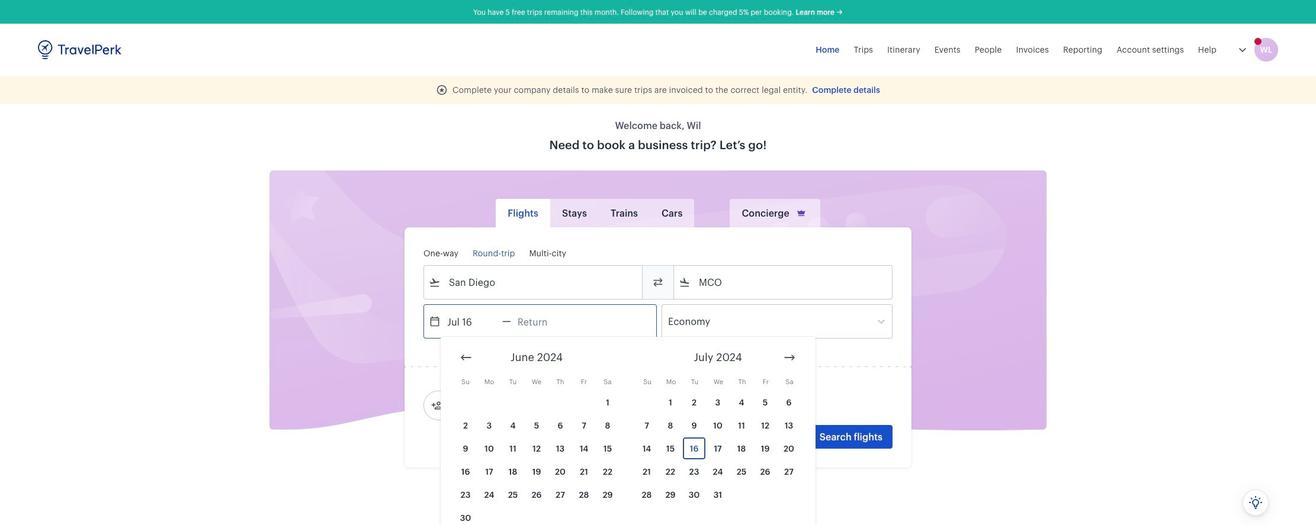 Task type: locate. For each thing, give the bounding box(es) containing it.
move backward to switch to the previous month. image
[[459, 351, 473, 365]]

To search field
[[691, 273, 877, 292]]

Return text field
[[511, 305, 573, 338]]

Add first traveler search field
[[443, 396, 566, 415]]



Task type: describe. For each thing, give the bounding box(es) containing it.
calendar application
[[441, 337, 1173, 525]]

From search field
[[441, 273, 627, 292]]

Depart text field
[[441, 305, 502, 338]]

move forward to switch to the next month. image
[[783, 351, 797, 365]]



